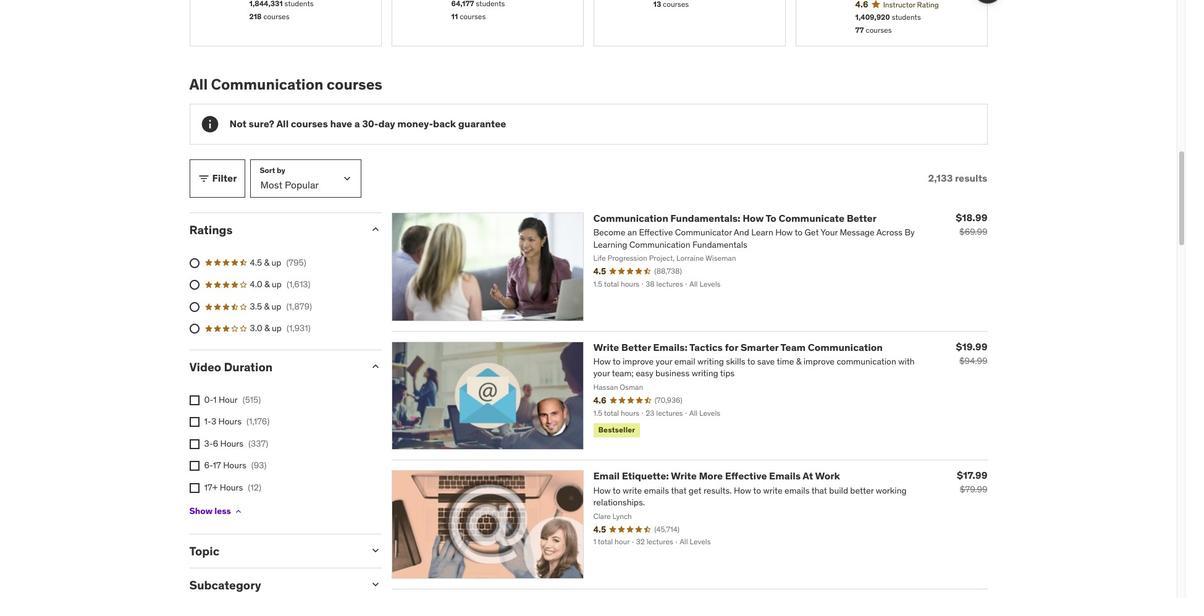 Task type: locate. For each thing, give the bounding box(es) containing it.
guarantee
[[458, 118, 507, 130]]

at
[[803, 470, 814, 482]]

email
[[594, 470, 620, 482]]

less
[[215, 506, 231, 517]]

2 xsmall image from the top
[[189, 417, 199, 427]]

$94.99
[[960, 355, 988, 366]]

3 xsmall image from the top
[[189, 461, 199, 471]]

xsmall image left 3-
[[189, 439, 199, 449]]

6-17 hours (93)
[[204, 460, 267, 471]]

0 vertical spatial xsmall image
[[189, 439, 199, 449]]

2,133
[[929, 172, 953, 184]]

xsmall image
[[189, 395, 199, 405], [189, 417, 199, 427], [189, 461, 199, 471], [189, 483, 199, 493]]

& right 4.5
[[264, 257, 270, 268]]

small image for ratings
[[369, 223, 382, 235]]

money-
[[398, 118, 433, 130]]

up left (795)
[[272, 257, 281, 268]]

0 horizontal spatial all
[[189, 75, 208, 94]]

0 horizontal spatial communication
[[211, 75, 324, 94]]

3-
[[204, 438, 213, 449]]

& for 3.5
[[264, 301, 270, 312]]

1 horizontal spatial better
[[847, 212, 877, 224]]

1 horizontal spatial write
[[671, 470, 697, 482]]

1 vertical spatial better
[[622, 341, 651, 353]]

courses down 1,409,920
[[866, 25, 892, 35]]

1-
[[204, 416, 211, 427]]

& right 3.0 on the left of the page
[[265, 323, 270, 334]]

4.0
[[250, 279, 262, 290]]

write
[[594, 341, 620, 353], [671, 470, 697, 482]]

&
[[264, 257, 270, 268], [265, 279, 270, 290], [264, 301, 270, 312], [265, 323, 270, 334]]

show less button
[[189, 499, 243, 524]]

xsmall image left 0-
[[189, 395, 199, 405]]

results
[[956, 172, 988, 184]]

courses inside 1,409,920 students 77 courses
[[866, 25, 892, 35]]

xsmall image right "less"
[[234, 507, 243, 517]]

subcategory
[[189, 578, 261, 593]]

xsmall image left the 6-
[[189, 461, 199, 471]]

not sure? all courses have a 30-day money-back guarantee
[[230, 118, 507, 130]]

hours right 6
[[220, 438, 244, 449]]

3.0
[[250, 323, 262, 334]]

up right 3.0 on the left of the page
[[272, 323, 282, 334]]

more
[[699, 470, 723, 482]]

courses right 11
[[460, 12, 486, 21]]

4 xsmall image from the top
[[189, 483, 199, 493]]

(1,613)
[[287, 279, 311, 290]]

day
[[379, 118, 395, 130]]

hours right 3
[[218, 416, 242, 427]]

0 horizontal spatial xsmall image
[[189, 439, 199, 449]]

all communication courses
[[189, 75, 383, 94]]

& for 4.0
[[265, 279, 270, 290]]

xsmall image
[[189, 439, 199, 449], [234, 507, 243, 517]]

1 vertical spatial all
[[277, 118, 289, 130]]

xsmall image left 17+
[[189, 483, 199, 493]]

small image
[[197, 172, 210, 185], [369, 223, 382, 235], [369, 360, 382, 373], [369, 579, 382, 591]]

0 horizontal spatial write
[[594, 341, 620, 353]]

show
[[189, 506, 213, 517]]

small image for video duration
[[369, 360, 382, 373]]

$17.99
[[958, 469, 988, 482]]

2 vertical spatial communication
[[808, 341, 883, 353]]

0 horizontal spatial better
[[622, 341, 651, 353]]

communication
[[211, 75, 324, 94], [594, 212, 669, 224], [808, 341, 883, 353]]

(337)
[[249, 438, 268, 449]]

17+ hours (12)
[[204, 482, 261, 493]]

1 horizontal spatial xsmall image
[[234, 507, 243, 517]]

& right 3.5
[[264, 301, 270, 312]]

to
[[766, 212, 777, 224]]

& for 4.5
[[264, 257, 270, 268]]

ratings button
[[189, 222, 359, 237]]

up
[[272, 257, 281, 268], [272, 279, 282, 290], [272, 301, 281, 312], [272, 323, 282, 334]]

better left emails:
[[622, 341, 651, 353]]

(515)
[[243, 394, 261, 405]]

17
[[213, 460, 221, 471]]

up for 4.0 & up
[[272, 279, 282, 290]]

0 vertical spatial all
[[189, 75, 208, 94]]

17+
[[204, 482, 218, 493]]

1,409,920 students 77 courses
[[856, 13, 921, 35]]

& for 3.0
[[265, 323, 270, 334]]

all
[[189, 75, 208, 94], [277, 118, 289, 130]]

ratings
[[189, 222, 233, 237]]

have
[[330, 118, 352, 130]]

courses right 218
[[264, 12, 290, 21]]

better right communicate
[[847, 212, 877, 224]]

hour
[[219, 394, 238, 405]]

(1,176)
[[247, 416, 270, 427]]

6-
[[204, 460, 213, 471]]

0 vertical spatial better
[[847, 212, 877, 224]]

topic
[[189, 544, 220, 559]]

students
[[892, 13, 921, 22]]

$18.99
[[956, 211, 988, 224]]

up right 4.0 on the top left of page
[[272, 279, 282, 290]]

1 vertical spatial communication
[[594, 212, 669, 224]]

better
[[847, 212, 877, 224], [622, 341, 651, 353]]

1 horizontal spatial communication
[[594, 212, 669, 224]]

not
[[230, 118, 247, 130]]

fundamentals:
[[671, 212, 741, 224]]

hours right '17' at left bottom
[[223, 460, 246, 471]]

& right 4.0 on the top left of page
[[265, 279, 270, 290]]

write better emails: tactics for smarter team communication link
[[594, 341, 883, 353]]

effective
[[726, 470, 767, 482]]

email etiquette: write more effective emails at work link
[[594, 470, 841, 482]]

email etiquette: write more effective emails at work
[[594, 470, 841, 482]]

topic button
[[189, 544, 359, 559]]

1 vertical spatial xsmall image
[[234, 507, 243, 517]]

up right 3.5
[[272, 301, 281, 312]]

0 vertical spatial write
[[594, 341, 620, 353]]

6
[[213, 438, 218, 449]]

smarter
[[741, 341, 779, 353]]

4.5 & up (795)
[[250, 257, 306, 268]]

communication fundamentals: how to communicate better link
[[594, 212, 877, 224]]

communicate
[[779, 212, 845, 224]]

xsmall image left 1-
[[189, 417, 199, 427]]

courses
[[264, 12, 290, 21], [460, 12, 486, 21], [866, 25, 892, 35], [327, 75, 383, 94], [291, 118, 328, 130]]

1 horizontal spatial all
[[277, 118, 289, 130]]

(1,879)
[[286, 301, 312, 312]]

1 xsmall image from the top
[[189, 395, 199, 405]]

for
[[725, 341, 739, 353]]

0 vertical spatial communication
[[211, 75, 324, 94]]

1 vertical spatial write
[[671, 470, 697, 482]]

video
[[189, 360, 221, 375]]

11
[[452, 12, 458, 21]]

hours
[[218, 416, 242, 427], [220, 438, 244, 449], [223, 460, 246, 471], [220, 482, 243, 493]]



Task type: vqa. For each thing, say whether or not it's contained in the screenshot.


Task type: describe. For each thing, give the bounding box(es) containing it.
xsmall image for 1-
[[189, 417, 199, 427]]

$18.99 $69.99
[[956, 211, 988, 237]]

subcategory button
[[189, 578, 359, 593]]

hours for 3-6 hours
[[220, 438, 244, 449]]

3.5 & up (1,879)
[[250, 301, 312, 312]]

0-
[[204, 394, 213, 405]]

communication fundamentals: how to communicate better
[[594, 212, 877, 224]]

video duration
[[189, 360, 273, 375]]

$17.99 $79.99
[[958, 469, 988, 495]]

1,409,920
[[856, 13, 891, 22]]

0-1 hour (515)
[[204, 394, 261, 405]]

4.5
[[250, 257, 262, 268]]

video duration button
[[189, 360, 359, 375]]

2,133 results
[[929, 172, 988, 184]]

$19.99 $94.99
[[957, 340, 988, 366]]

2 horizontal spatial communication
[[808, 341, 883, 353]]

2,133 results status
[[929, 172, 988, 184]]

tactics
[[690, 341, 723, 353]]

$69.99
[[960, 226, 988, 237]]

1
[[213, 394, 217, 405]]

how
[[743, 212, 764, 224]]

show less
[[189, 506, 231, 517]]

sure?
[[249, 118, 275, 130]]

write better emails: tactics for smarter team communication
[[594, 341, 883, 353]]

11 courses
[[452, 12, 486, 21]]

courses left have
[[291, 118, 328, 130]]

small image for subcategory
[[369, 579, 382, 591]]

218
[[249, 12, 262, 21]]

a
[[355, 118, 360, 130]]

back
[[433, 118, 456, 130]]

hours right 17+
[[220, 482, 243, 493]]

hours for 1-3 hours
[[218, 416, 242, 427]]

4.0 & up (1,613)
[[250, 279, 311, 290]]

filter
[[212, 172, 237, 184]]

xsmall image inside show less button
[[234, 507, 243, 517]]

218 courses
[[249, 12, 290, 21]]

3.0 & up (1,931)
[[250, 323, 311, 334]]

(93)
[[251, 460, 267, 471]]

etiquette:
[[622, 470, 669, 482]]

(12)
[[248, 482, 261, 493]]

up for 3.5 & up
[[272, 301, 281, 312]]

filter button
[[189, 159, 245, 198]]

hours for 6-17 hours
[[223, 460, 246, 471]]

courses up a
[[327, 75, 383, 94]]

3-6 hours (337)
[[204, 438, 268, 449]]

77
[[856, 25, 864, 35]]

up for 4.5 & up
[[272, 257, 281, 268]]

(795)
[[286, 257, 306, 268]]

xsmall image for 0-
[[189, 395, 199, 405]]

up for 3.0 & up
[[272, 323, 282, 334]]

1-3 hours (1,176)
[[204, 416, 270, 427]]

work
[[816, 470, 841, 482]]

xsmall image for 17+
[[189, 483, 199, 493]]

xsmall image for 6-
[[189, 461, 199, 471]]

(1,931)
[[287, 323, 311, 334]]

3.5
[[250, 301, 262, 312]]

$79.99
[[960, 484, 988, 495]]

small image
[[369, 544, 382, 557]]

duration
[[224, 360, 273, 375]]

emails:
[[654, 341, 688, 353]]

30-
[[362, 118, 379, 130]]

team
[[781, 341, 806, 353]]

small image inside filter button
[[197, 172, 210, 185]]

emails
[[770, 470, 801, 482]]

3
[[211, 416, 216, 427]]

$19.99
[[957, 340, 988, 353]]



